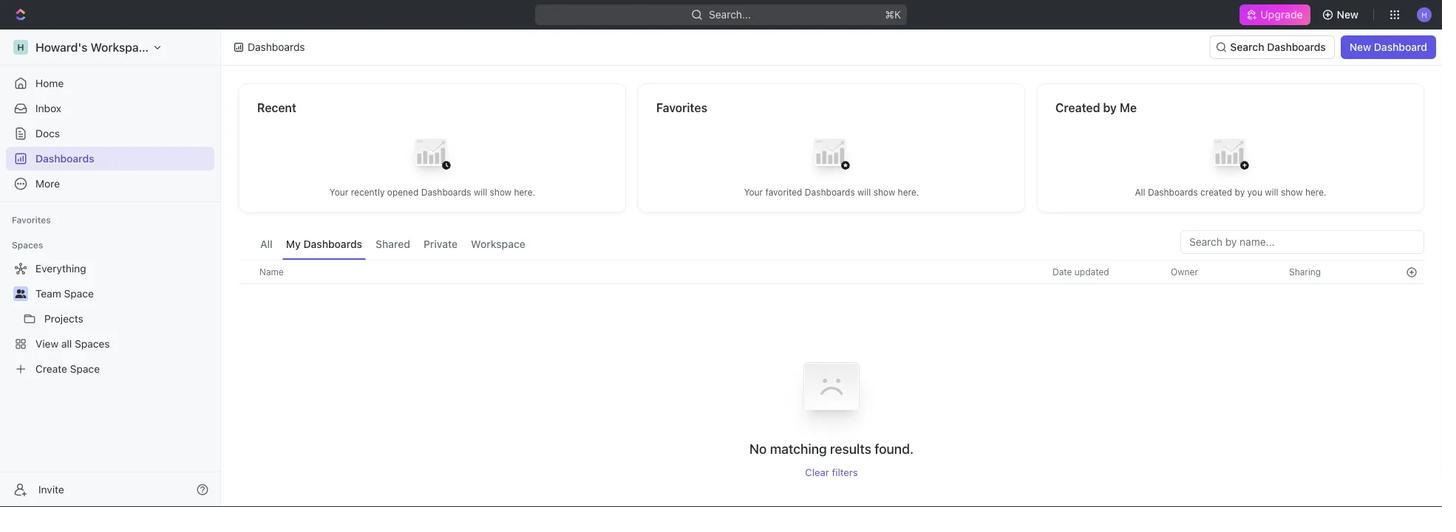 Task type: locate. For each thing, give the bounding box(es) containing it.
all for all
[[260, 238, 273, 251]]

no favorited dashboards image
[[802, 128, 861, 187]]

all
[[1135, 187, 1146, 198], [260, 238, 273, 251]]

spaces down favorites button
[[12, 240, 43, 251]]

0 vertical spatial h
[[1422, 10, 1428, 19]]

will right "you"
[[1265, 187, 1279, 198]]

your for favorites
[[744, 187, 763, 198]]

no recent dashboards image
[[403, 128, 462, 187]]

favorites inside button
[[12, 215, 51, 226]]

by
[[1103, 101, 1117, 115], [1235, 187, 1245, 198]]

your for recent
[[330, 187, 348, 198]]

2 horizontal spatial here.
[[1306, 187, 1327, 198]]

1 will from the left
[[474, 187, 487, 198]]

0 vertical spatial by
[[1103, 101, 1117, 115]]

dashboards down no favorited dashboards image
[[805, 187, 855, 198]]

no matching results found.
[[750, 442, 914, 457]]

row containing name
[[239, 260, 1425, 285]]

howard's
[[35, 40, 88, 54]]

h left howard's
[[17, 42, 24, 52]]

me
[[1120, 101, 1137, 115]]

your left favorited
[[744, 187, 763, 198]]

0 horizontal spatial show
[[490, 187, 512, 198]]

new dashboard
[[1350, 41, 1428, 53]]

dashboards
[[248, 41, 305, 53], [1267, 41, 1326, 53], [35, 153, 94, 165], [421, 187, 471, 198], [805, 187, 855, 198], [1148, 187, 1198, 198], [303, 238, 362, 251]]

2 horizontal spatial will
[[1265, 187, 1279, 198]]

1 vertical spatial space
[[70, 363, 100, 376]]

h button
[[1413, 3, 1437, 27]]

your
[[330, 187, 348, 198], [744, 187, 763, 198]]

dashboards inside my dashboards button
[[303, 238, 362, 251]]

1 horizontal spatial here.
[[898, 187, 919, 198]]

view
[[35, 338, 59, 350]]

0 vertical spatial favorites
[[657, 101, 708, 115]]

no
[[750, 442, 767, 457]]

0 horizontal spatial favorites
[[12, 215, 51, 226]]

new inside button
[[1350, 41, 1372, 53]]

all inside button
[[260, 238, 273, 251]]

2 here. from the left
[[898, 187, 919, 198]]

new inside button
[[1337, 9, 1359, 21]]

new
[[1337, 9, 1359, 21], [1350, 41, 1372, 53]]

1 vertical spatial workspace
[[471, 238, 526, 251]]

no created by me dashboards image
[[1201, 128, 1261, 187]]

search dashboards
[[1231, 41, 1326, 53]]

1 horizontal spatial workspace
[[471, 238, 526, 251]]

invite
[[38, 484, 64, 496]]

0 horizontal spatial all
[[260, 238, 273, 251]]

2 horizontal spatial show
[[1281, 187, 1303, 198]]

0 horizontal spatial your
[[330, 187, 348, 198]]

0 vertical spatial workspace
[[91, 40, 152, 54]]

0 horizontal spatial here.
[[514, 187, 535, 198]]

0 vertical spatial new
[[1337, 9, 1359, 21]]

0 horizontal spatial h
[[17, 42, 24, 52]]

dashboards link
[[6, 147, 214, 171]]

docs link
[[6, 122, 214, 146]]

my dashboards
[[286, 238, 362, 251]]

new down new button
[[1350, 41, 1372, 53]]

team space link
[[35, 282, 211, 306]]

search
[[1231, 41, 1265, 53]]

new up the new dashboard
[[1337, 9, 1359, 21]]

h up 'dashboard' on the top right of page
[[1422, 10, 1428, 19]]

0 horizontal spatial will
[[474, 187, 487, 198]]

workspace
[[91, 40, 152, 54], [471, 238, 526, 251]]

1 vertical spatial spaces
[[75, 338, 110, 350]]

space for create space
[[70, 363, 100, 376]]

my
[[286, 238, 301, 251]]

new button
[[1317, 3, 1368, 27]]

all dashboards created by you will show here.
[[1135, 187, 1327, 198]]

date updated button
[[1044, 261, 1118, 284]]

1 horizontal spatial spaces
[[75, 338, 110, 350]]

your left recently
[[330, 187, 348, 198]]

will
[[474, 187, 487, 198], [858, 187, 871, 198], [1265, 187, 1279, 198]]

1 horizontal spatial will
[[858, 187, 871, 198]]

will up workspace button
[[474, 187, 487, 198]]

found.
[[875, 442, 914, 457]]

no matching results found. row
[[239, 343, 1425, 479]]

1 horizontal spatial by
[[1235, 187, 1245, 198]]

space down view all spaces
[[70, 363, 100, 376]]

workspace inside button
[[471, 238, 526, 251]]

upgrade link
[[1240, 4, 1311, 25]]

workspace up "home" link
[[91, 40, 152, 54]]

dashboards right my on the left top
[[303, 238, 362, 251]]

shared button
[[372, 231, 414, 260]]

here.
[[514, 187, 535, 198], [898, 187, 919, 198], [1306, 187, 1327, 198]]

1 horizontal spatial show
[[874, 187, 896, 198]]

2 will from the left
[[858, 187, 871, 198]]

1 vertical spatial new
[[1350, 41, 1372, 53]]

0 horizontal spatial spaces
[[12, 240, 43, 251]]

date
[[1053, 267, 1072, 278]]

team space
[[35, 288, 94, 300]]

0 vertical spatial space
[[64, 288, 94, 300]]

space
[[64, 288, 94, 300], [70, 363, 100, 376]]

show
[[490, 187, 512, 198], [874, 187, 896, 198], [1281, 187, 1303, 198]]

owner
[[1171, 267, 1199, 278]]

h
[[1422, 10, 1428, 19], [17, 42, 24, 52]]

opened
[[387, 187, 419, 198]]

0 vertical spatial all
[[1135, 187, 1146, 198]]

by left me
[[1103, 101, 1117, 115]]

favorites
[[657, 101, 708, 115], [12, 215, 51, 226]]

1 horizontal spatial all
[[1135, 187, 1146, 198]]

spaces
[[12, 240, 43, 251], [75, 338, 110, 350]]

spaces right all
[[75, 338, 110, 350]]

dashboards down upgrade
[[1267, 41, 1326, 53]]

no matching results found. table
[[239, 260, 1425, 479]]

2 your from the left
[[744, 187, 763, 198]]

home link
[[6, 72, 214, 95]]

0 horizontal spatial workspace
[[91, 40, 152, 54]]

dashboards up more
[[35, 153, 94, 165]]

will down no favorited dashboards image
[[858, 187, 871, 198]]

created
[[1056, 101, 1101, 115]]

1 your from the left
[[330, 187, 348, 198]]

by left "you"
[[1235, 187, 1245, 198]]

1 vertical spatial favorites
[[12, 215, 51, 226]]

more button
[[6, 172, 214, 196]]

space inside "link"
[[64, 288, 94, 300]]

1 vertical spatial h
[[17, 42, 24, 52]]

you
[[1248, 187, 1263, 198]]

tab list
[[257, 231, 529, 260]]

tree containing everything
[[6, 257, 214, 382]]

space up projects
[[64, 288, 94, 300]]

workspace right "private"
[[471, 238, 526, 251]]

3 here. from the left
[[1306, 187, 1327, 198]]

1 here. from the left
[[514, 187, 535, 198]]

1 horizontal spatial h
[[1422, 10, 1428, 19]]

1 vertical spatial all
[[260, 238, 273, 251]]

tree
[[6, 257, 214, 382]]

row
[[239, 260, 1425, 285]]

upgrade
[[1261, 9, 1303, 21]]

more
[[35, 178, 60, 190]]

private button
[[420, 231, 461, 260]]

home
[[35, 77, 64, 89]]

1 horizontal spatial your
[[744, 187, 763, 198]]



Task type: describe. For each thing, give the bounding box(es) containing it.
view all spaces link
[[6, 333, 211, 356]]

create space
[[35, 363, 100, 376]]

h inside dropdown button
[[1422, 10, 1428, 19]]

tree inside sidebar navigation
[[6, 257, 214, 382]]

3 will from the left
[[1265, 187, 1279, 198]]

everything link
[[6, 257, 211, 281]]

new for new
[[1337, 9, 1359, 21]]

all for all dashboards created by you will show here.
[[1135, 187, 1146, 198]]

your recently opened dashboards will show here.
[[330, 187, 535, 198]]

view all spaces
[[35, 338, 110, 350]]

new for new dashboard
[[1350, 41, 1372, 53]]

0 vertical spatial spaces
[[12, 240, 43, 251]]

updated
[[1075, 267, 1110, 278]]

dashboards inside dashboards link
[[35, 153, 94, 165]]

new dashboard button
[[1341, 35, 1437, 59]]

dashboards down no recent dashboards "image"
[[421, 187, 471, 198]]

clear filters button
[[805, 467, 858, 479]]

date updated
[[1053, 267, 1110, 278]]

filters
[[832, 467, 858, 479]]

sidebar navigation
[[0, 30, 224, 508]]

shared
[[376, 238, 410, 251]]

matching
[[770, 442, 827, 457]]

projects link
[[44, 308, 211, 331]]

results
[[830, 442, 872, 457]]

clear
[[805, 467, 829, 479]]

clear filters
[[805, 467, 858, 479]]

your favorited dashboards will show here.
[[744, 187, 919, 198]]

name
[[260, 267, 284, 278]]

everything
[[35, 263, 86, 275]]

dashboard
[[1374, 41, 1428, 53]]

space for team space
[[64, 288, 94, 300]]

3 show from the left
[[1281, 187, 1303, 198]]

favorites button
[[6, 211, 57, 229]]

inbox link
[[6, 97, 214, 121]]

all button
[[257, 231, 276, 260]]

dashboards inside search dashboards button
[[1267, 41, 1326, 53]]

my dashboards button
[[282, 231, 366, 260]]

howard's workspace, , element
[[13, 40, 28, 55]]

projects
[[44, 313, 83, 325]]

sharing
[[1289, 267, 1321, 278]]

1 horizontal spatial favorites
[[657, 101, 708, 115]]

workspace button
[[467, 231, 529, 260]]

create space link
[[6, 358, 211, 382]]

search dashboards button
[[1210, 35, 1335, 59]]

dashboards left created
[[1148, 187, 1198, 198]]

Search by name... text field
[[1190, 231, 1416, 254]]

recently
[[351, 187, 385, 198]]

search...
[[709, 9, 751, 21]]

howard's workspace
[[35, 40, 152, 54]]

team
[[35, 288, 61, 300]]

user group image
[[15, 290, 26, 299]]

h inside sidebar navigation
[[17, 42, 24, 52]]

dashboards up recent
[[248, 41, 305, 53]]

favorited
[[766, 187, 803, 198]]

⌘k
[[885, 9, 901, 21]]

tab list containing all
[[257, 231, 529, 260]]

recent
[[257, 101, 296, 115]]

workspace inside sidebar navigation
[[91, 40, 152, 54]]

1 show from the left
[[490, 187, 512, 198]]

0 horizontal spatial by
[[1103, 101, 1117, 115]]

created by me
[[1056, 101, 1137, 115]]

created
[[1201, 187, 1233, 198]]

create
[[35, 363, 67, 376]]

1 vertical spatial by
[[1235, 187, 1245, 198]]

docs
[[35, 128, 60, 140]]

inbox
[[35, 102, 61, 115]]

no data image
[[787, 343, 876, 441]]

private
[[424, 238, 458, 251]]

2 show from the left
[[874, 187, 896, 198]]

all
[[61, 338, 72, 350]]



Task type: vqa. For each thing, say whether or not it's contained in the screenshot.
Search...
yes



